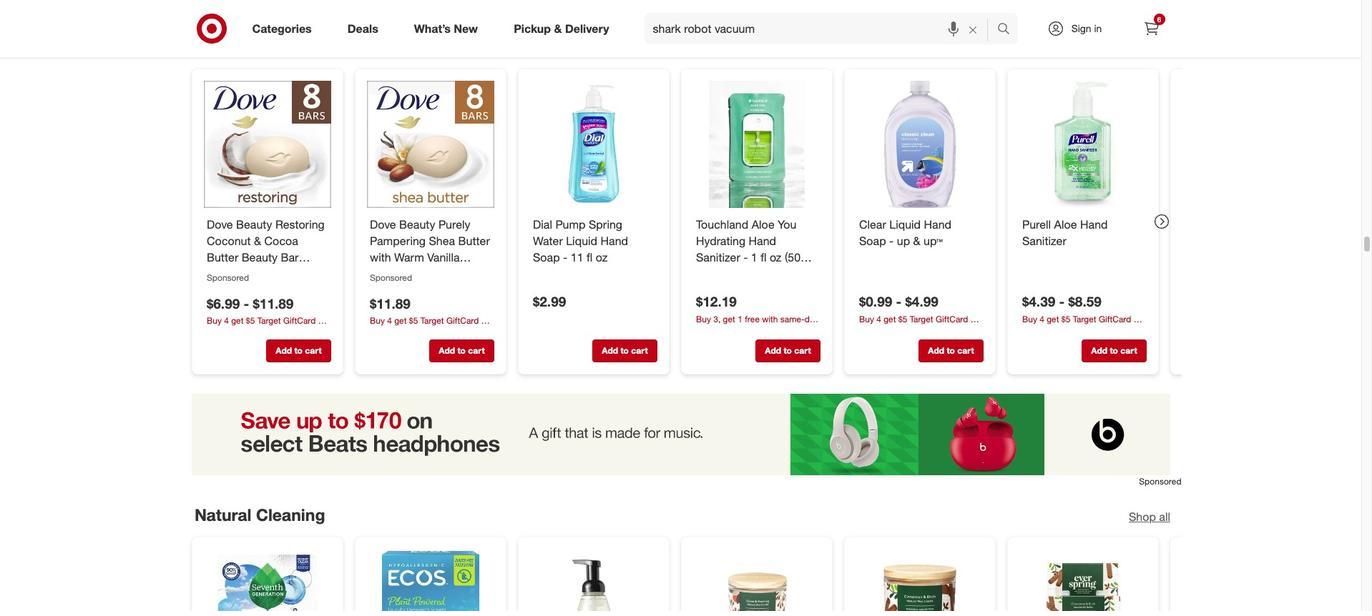 Task type: locate. For each thing, give the bounding box(es) containing it.
oz right 11
[[596, 250, 608, 264]]

0 vertical spatial with
[[370, 250, 391, 264]]

$11.89
[[253, 295, 293, 312], [370, 295, 410, 312]]

shea
[[429, 234, 455, 248]]

with inside dove beauty purely pampering shea butter with warm vanilla beauty bar soap - 8pk - 3.75oz each
[[370, 250, 391, 264]]

1 cart from the left
[[305, 345, 321, 356]]

1 horizontal spatial $5
[[409, 316, 418, 326]]

1 horizontal spatial buy 4 get $5 target giftcard on beauty & personal care button
[[370, 315, 494, 339]]

$5 inside $11.89 buy 4 get $5 target giftcard on beauty & personal care
[[409, 316, 418, 326]]

personal inside $4.39 - $8.59 buy 4 get $5 target giftcard on beauty & personal care
[[1059, 326, 1092, 337]]

2 dove from the left
[[370, 217, 396, 232]]

target for $8.59
[[1073, 314, 1096, 324]]

dove up pampering
[[370, 217, 396, 232]]

buy inside $11.89 buy 4 get $5 target giftcard on beauty & personal care
[[370, 316, 385, 326]]

dove inside 'dove beauty restoring coconut & cocoa butter beauty bar soap'
[[206, 217, 233, 232]]

hand inside purell aloe hand sanitizer
[[1080, 217, 1108, 232]]

add for beauty
[[439, 345, 455, 356]]

1 horizontal spatial on
[[481, 316, 491, 326]]

personal for $8.59
[[1059, 326, 1092, 337]]

care inside $11.89 buy 4 get $5 target giftcard on beauty & personal care
[[442, 328, 459, 339]]

1 vertical spatial bar
[[409, 266, 427, 281]]

& left cocoa
[[254, 234, 261, 248]]

get inside $12.19 buy 3, get 1 free with same-day order services
[[723, 314, 735, 325]]

0 horizontal spatial personal
[[243, 328, 276, 339]]

care for $4.39 - $8.59
[[1095, 326, 1111, 337]]

aloe left you
[[752, 217, 775, 232]]

6 cart from the left
[[1121, 345, 1137, 356]]

- left up
[[889, 234, 894, 248]]

- inside $4.39 - $8.59 buy 4 get $5 target giftcard on beauty & personal care
[[1059, 293, 1065, 310]]

dial
[[533, 217, 552, 232]]

1 inside touchland aloe you hydrating hand sanitizer - 1 fl oz (500 sprays)
[[751, 250, 757, 264]]

cleaning
[[256, 506, 325, 526]]

6 add to cart from the left
[[1091, 345, 1137, 356]]

butter inside 'dove beauty restoring coconut & cocoa butter beauty bar soap'
[[206, 250, 238, 264]]

1 vertical spatial liquid
[[566, 234, 597, 248]]

on for $4.39 - $8.59
[[1134, 314, 1143, 324]]

what's new link
[[402, 13, 496, 44]]

0 horizontal spatial giftcard
[[283, 316, 316, 326]]

beauty for $4.39 - $8.59
[[1022, 326, 1049, 337]]

4 down the 3.75oz
[[387, 316, 392, 326]]

butter down coconut
[[206, 250, 238, 264]]

fall & winter candle - clove & nutmeg - 5.5oz - everspring™ image
[[693, 550, 821, 612], [693, 550, 821, 612]]

2 aloe from the left
[[1054, 217, 1077, 232]]

target inside $4.39 - $8.59 buy 4 get $5 target giftcard on beauty & personal care
[[1073, 314, 1096, 324]]

sanitizers
[[301, 36, 378, 56]]

with right free on the right bottom of page
[[762, 314, 778, 325]]

0 horizontal spatial with
[[370, 250, 391, 264]]

2 $11.89 from the left
[[370, 295, 410, 312]]

soap down water
[[533, 250, 560, 264]]

fl right 11
[[586, 250, 592, 264]]

sponsored for $6.99
[[206, 272, 249, 283]]

dial pump spring water liquid hand soap - 11 fl oz
[[533, 217, 628, 264]]

& right up
[[913, 234, 921, 248]]

bar inside 'dove beauty restoring coconut & cocoa butter beauty bar soap'
[[281, 250, 298, 264]]

2 horizontal spatial giftcard
[[1099, 314, 1131, 324]]

oz left (500 on the right of page
[[770, 250, 782, 264]]

care for $6.99 - $11.89
[[279, 328, 296, 339]]

1 left (500 on the right of page
[[751, 250, 757, 264]]

add to cart for fl
[[765, 345, 811, 356]]

add
[[275, 345, 292, 356], [439, 345, 455, 356], [602, 345, 618, 356], [765, 345, 781, 356], [928, 345, 944, 356], [1091, 345, 1108, 356]]

0 horizontal spatial beauty
[[206, 328, 233, 339]]

seventh generation free & clear natural dishwasher detergent packs image
[[204, 550, 331, 612], [204, 550, 331, 612]]

1 fl from the left
[[586, 250, 592, 264]]

1 horizontal spatial care
[[442, 328, 459, 339]]

with
[[370, 250, 391, 264], [762, 314, 778, 325]]

4 down $6.99
[[224, 316, 229, 326]]

ecos plastic-free laundry detergent sheets - 7.9oz/64 loads image
[[367, 550, 494, 612], [367, 550, 494, 612]]

you
[[778, 217, 796, 232]]

5 cart from the left
[[957, 345, 974, 356]]

buy 4 get $5 target giftcard on beauty & personal care button
[[1022, 313, 1147, 337], [206, 315, 331, 339], [370, 315, 494, 339]]

fl
[[586, 250, 592, 264], [761, 250, 766, 264]]

cocoa
[[264, 234, 298, 248]]

in
[[1095, 22, 1102, 34]]

3,
[[713, 314, 721, 325]]

$5 inside $4.39 - $8.59 buy 4 get $5 target giftcard on beauty & personal care
[[1062, 314, 1071, 324]]

1 horizontal spatial dove
[[370, 217, 396, 232]]

0 horizontal spatial target
[[257, 316, 281, 326]]

1 horizontal spatial $11.89
[[370, 295, 410, 312]]

beauty
[[236, 217, 272, 232], [399, 217, 435, 232], [241, 250, 277, 264], [370, 266, 406, 281]]

buy down $6.99
[[206, 316, 221, 326]]

shop
[[1129, 510, 1156, 525]]

0 horizontal spatial buy 4 get $5 target giftcard on beauty & personal care button
[[206, 315, 331, 339]]

$11.89 left each
[[370, 295, 410, 312]]

- inside clear liquid hand soap - up & up™
[[889, 234, 894, 248]]

5 add to cart from the left
[[928, 345, 974, 356]]

- down hydrating
[[743, 250, 748, 264]]

dial pump spring water liquid hand soap - 11 fl oz image
[[530, 81, 657, 208], [530, 81, 657, 208]]

water
[[533, 234, 563, 248]]

4 for $4.39
[[1040, 314, 1044, 324]]

add to cart for bar
[[275, 345, 321, 356]]

1 to from the left
[[294, 345, 302, 356]]

4 inside $11.89 buy 4 get $5 target giftcard on beauty & personal care
[[387, 316, 392, 326]]

with inside $12.19 buy 3, get 1 free with same-day order services
[[762, 314, 778, 325]]

0 horizontal spatial sanitizer
[[696, 250, 740, 264]]

on inside $4.39 - $8.59 buy 4 get $5 target giftcard on beauty & personal care
[[1134, 314, 1143, 324]]

0 horizontal spatial $11.89
[[253, 295, 293, 312]]

2 horizontal spatial personal
[[1059, 326, 1092, 337]]

bar down cocoa
[[281, 250, 298, 264]]

target
[[1073, 314, 1096, 324], [257, 316, 281, 326], [420, 316, 444, 326]]

buy down '$4.39'
[[1022, 314, 1037, 324]]

soap down vanilla
[[430, 266, 457, 281]]

0 horizontal spatial dove
[[206, 217, 233, 232]]

personal inside $11.89 buy 4 get $5 target giftcard on beauty & personal care
[[406, 328, 440, 339]]

oz
[[596, 250, 608, 264], [770, 250, 782, 264]]

on
[[1134, 314, 1143, 324], [318, 316, 328, 326], [481, 316, 491, 326]]

giftcard
[[1099, 314, 1131, 324], [283, 316, 316, 326], [446, 316, 479, 326]]

0 horizontal spatial bar
[[281, 250, 298, 264]]

0 horizontal spatial 4
[[224, 316, 229, 326]]

sanitizer inside purell aloe hand sanitizer
[[1022, 234, 1067, 248]]

2 horizontal spatial beauty
[[1022, 326, 1049, 337]]

2 add to cart from the left
[[439, 345, 485, 356]]

clear liquid hand soap - up & up™ image
[[856, 81, 984, 208], [856, 81, 984, 208]]

dove up coconut
[[206, 217, 233, 232]]

1 vertical spatial 1
[[738, 314, 742, 325]]

to for vanilla
[[457, 345, 466, 356]]

5 add to cart button from the left
[[919, 339, 984, 362]]

bar inside dove beauty purely pampering shea butter with warm vanilla beauty bar soap - 8pk - 3.75oz each
[[409, 266, 427, 281]]

touchland aloe you hydrating hand sanitizer - 1 fl oz (500 sprays) image
[[693, 81, 821, 208], [693, 81, 821, 208]]

1 add from the left
[[275, 345, 292, 356]]

1 horizontal spatial aloe
[[1054, 217, 1077, 232]]

buy down the 3.75oz
[[370, 316, 385, 326]]

cinnamon & birch electric scented oil air freshener - 2ct - everspring™ image
[[1020, 550, 1147, 612], [1020, 550, 1147, 612]]

0 vertical spatial liquid
[[889, 217, 921, 232]]

-
[[889, 234, 894, 248], [563, 250, 567, 264], [743, 250, 748, 264], [460, 266, 464, 281], [370, 283, 374, 297], [896, 293, 902, 310], [1059, 293, 1065, 310], [243, 295, 249, 312]]

4 add to cart from the left
[[765, 345, 811, 356]]

butter down purely at the top of the page
[[458, 234, 490, 248]]

liquid inside clear liquid hand soap - up & up™
[[889, 217, 921, 232]]

4 to from the left
[[784, 345, 792, 356]]

soap down clear
[[859, 234, 886, 248]]

1 add to cart button from the left
[[266, 339, 331, 362]]

4 inside $6.99 - $11.89 buy 4 get $5 target giftcard on beauty & personal care
[[224, 316, 229, 326]]

$11.89 inside $6.99 - $11.89 buy 4 get $5 target giftcard on beauty & personal care
[[253, 295, 293, 312]]

0 horizontal spatial aloe
[[752, 217, 775, 232]]

1 $11.89 from the left
[[253, 295, 293, 312]]

services
[[719, 326, 751, 337]]

add to cart button
[[266, 339, 331, 362], [429, 339, 494, 362], [592, 339, 657, 362], [755, 339, 821, 362], [919, 339, 984, 362], [1082, 339, 1147, 362]]

$6.99 - $11.89 buy 4 get $5 target giftcard on beauty & personal care
[[206, 295, 328, 339]]

get
[[1047, 314, 1059, 324], [723, 314, 735, 325], [231, 316, 243, 326], [394, 316, 407, 326]]

add to cart for vanilla
[[439, 345, 485, 356]]

0 vertical spatial bar
[[281, 250, 298, 264]]

$5 inside $6.99 - $11.89 buy 4 get $5 target giftcard on beauty & personal care
[[246, 316, 255, 326]]

1 oz from the left
[[596, 250, 608, 264]]

soap up $6.99
[[206, 266, 233, 281]]

dove inside dove beauty purely pampering shea butter with warm vanilla beauty bar soap - 8pk - 3.75oz each
[[370, 217, 396, 232]]

fl inside touchland aloe you hydrating hand sanitizer - 1 fl oz (500 sprays)
[[761, 250, 766, 264]]

advertisement region
[[180, 395, 1182, 476]]

add to cart button for bar
[[266, 339, 331, 362]]

1 horizontal spatial with
[[762, 314, 778, 325]]

get inside $11.89 buy 4 get $5 target giftcard on beauty & personal care
[[394, 316, 407, 326]]

1 horizontal spatial oz
[[770, 250, 782, 264]]

2 horizontal spatial 4
[[1040, 314, 1044, 324]]

4 add from the left
[[765, 345, 781, 356]]

dove beauty restoring coconut & cocoa butter beauty bar soap image
[[204, 81, 331, 208], [204, 81, 331, 208]]

buy inside $4.39 - $8.59 buy 4 get $5 target giftcard on beauty & personal care
[[1022, 314, 1037, 324]]

0 horizontal spatial sponsored
[[206, 272, 249, 283]]

get down $6.99
[[231, 316, 243, 326]]

buy 4 get $5 target giftcard on beauty & personal care button down each
[[370, 315, 494, 339]]

1 horizontal spatial sanitizer
[[1022, 234, 1067, 248]]

same-
[[780, 314, 805, 325]]

soap inside dove beauty purely pampering shea butter with warm vanilla beauty bar soap - 8pk - 3.75oz each
[[430, 266, 457, 281]]

3 add to cart from the left
[[602, 345, 648, 356]]

on inside $11.89 buy 4 get $5 target giftcard on beauty & personal care
[[481, 316, 491, 326]]

sponsored down 'warm'
[[370, 272, 412, 283]]

2 cart from the left
[[468, 345, 485, 356]]

purell
[[1022, 217, 1051, 232]]

personal inside $6.99 - $11.89 buy 4 get $5 target giftcard on beauty & personal care
[[243, 328, 276, 339]]

1 horizontal spatial liquid
[[889, 217, 921, 232]]

add to cart
[[275, 345, 321, 356], [439, 345, 485, 356], [602, 345, 648, 356], [765, 345, 811, 356], [928, 345, 974, 356], [1091, 345, 1137, 356]]

beauty
[[1022, 326, 1049, 337], [206, 328, 233, 339], [370, 328, 396, 339]]

target inside $6.99 - $11.89 buy 4 get $5 target giftcard on beauty & personal care
[[257, 316, 281, 326]]

beauty inside $6.99 - $11.89 buy 4 get $5 target giftcard on beauty & personal care
[[206, 328, 233, 339]]

0 vertical spatial sanitizer
[[1022, 234, 1067, 248]]

beauty down the 3.75oz
[[370, 328, 396, 339]]

$5 for $11.89
[[246, 316, 255, 326]]

6 add from the left
[[1091, 345, 1108, 356]]

fl left (500 on the right of page
[[761, 250, 766, 264]]

1 dove from the left
[[206, 217, 233, 232]]

(500
[[785, 250, 807, 264]]

get right the 3,
[[723, 314, 735, 325]]

pickup & delivery link
[[502, 13, 627, 44]]

add for soap
[[275, 345, 292, 356]]

dove beauty purely pampering shea butter with warm vanilla beauty bar soap - 8pk - 3.75oz each image
[[367, 81, 494, 208], [367, 81, 494, 208]]

cart for vanilla
[[468, 345, 485, 356]]

0 horizontal spatial $5
[[246, 316, 255, 326]]

dove beauty purely pampering shea butter with warm vanilla beauty bar soap - 8pk - 3.75oz each link
[[370, 217, 491, 297]]

1 aloe from the left
[[752, 217, 775, 232]]

liquid up up
[[889, 217, 921, 232]]

hand inside clear liquid hand soap - up & up™
[[924, 217, 952, 232]]

cart for fl
[[794, 345, 811, 356]]

1 inside $12.19 buy 3, get 1 free with same-day order services
[[738, 314, 742, 325]]

1 horizontal spatial target
[[420, 316, 444, 326]]

2 horizontal spatial on
[[1134, 314, 1143, 324]]

4 cart from the left
[[794, 345, 811, 356]]

soap
[[240, 36, 280, 56], [859, 234, 886, 248], [533, 250, 560, 264], [206, 266, 233, 281], [430, 266, 457, 281]]

1 left free on the right bottom of page
[[738, 314, 742, 325]]

personal for $11.89
[[243, 328, 276, 339]]

& down $6.99
[[235, 328, 241, 339]]

4 inside $4.39 - $8.59 buy 4 get $5 target giftcard on beauty & personal care
[[1040, 314, 1044, 324]]

1 horizontal spatial fl
[[761, 250, 766, 264]]

bar
[[281, 250, 298, 264], [409, 266, 427, 281]]

on for $6.99 - $11.89
[[318, 316, 328, 326]]

0 horizontal spatial oz
[[596, 250, 608, 264]]

$4.99
[[905, 293, 939, 310]]

2 horizontal spatial care
[[1095, 326, 1111, 337]]

cinnamon & birch candle - 5.5oz - everspring™ image
[[856, 550, 984, 612], [856, 550, 984, 612]]

0 horizontal spatial liquid
[[566, 234, 597, 248]]

$12.19
[[696, 293, 737, 310]]

6 link
[[1136, 13, 1168, 44]]

bar down 'warm'
[[409, 266, 427, 281]]

aloe right purell
[[1054, 217, 1077, 232]]

0 vertical spatial butter
[[458, 234, 490, 248]]

2 oz from the left
[[770, 250, 782, 264]]

$0.99 - $4.99
[[859, 293, 939, 310]]

aloe inside purell aloe hand sanitizer
[[1054, 217, 1077, 232]]

buy 4 get $5 target giftcard on beauty & personal care button down $8.59 on the right of page
[[1022, 313, 1147, 337]]

clove & nutmeg foaming hand soap - 10 fl oz - everspring™ image
[[530, 550, 657, 612], [530, 550, 657, 612]]

dove
[[206, 217, 233, 232], [370, 217, 396, 232]]

1 horizontal spatial butter
[[458, 234, 490, 248]]

&
[[554, 21, 562, 35], [285, 36, 296, 56], [254, 234, 261, 248], [913, 234, 921, 248], [1051, 326, 1057, 337], [235, 328, 241, 339], [398, 328, 404, 339]]

purely
[[438, 217, 470, 232]]

2 add to cart button from the left
[[429, 339, 494, 362]]

0 horizontal spatial fl
[[586, 250, 592, 264]]

0 horizontal spatial on
[[318, 316, 328, 326]]

add for fl
[[602, 345, 618, 356]]

3 cart from the left
[[631, 345, 648, 356]]

$2.99
[[533, 293, 566, 310]]

buy inside $12.19 buy 3, get 1 free with same-day order services
[[696, 314, 711, 325]]

2 to from the left
[[457, 345, 466, 356]]

aloe inside touchland aloe you hydrating hand sanitizer - 1 fl oz (500 sprays)
[[752, 217, 775, 232]]

care inside $4.39 - $8.59 buy 4 get $5 target giftcard on beauty & personal care
[[1095, 326, 1111, 337]]

get down '$4.39'
[[1047, 314, 1059, 324]]

4 add to cart button from the left
[[755, 339, 821, 362]]

aloe
[[752, 217, 775, 232], [1054, 217, 1077, 232]]

spring
[[589, 217, 622, 232]]

0 horizontal spatial butter
[[206, 250, 238, 264]]

on inside $6.99 - $11.89 buy 4 get $5 target giftcard on beauty & personal care
[[318, 316, 328, 326]]

$11.89 buy 4 get $5 target giftcard on beauty & personal care
[[370, 295, 491, 339]]

0 vertical spatial 1
[[751, 250, 757, 264]]

sign
[[1072, 22, 1092, 34]]

purell aloe hand sanitizer image
[[1020, 81, 1147, 208], [1020, 81, 1147, 208]]

0 horizontal spatial 1
[[738, 314, 742, 325]]

clear liquid hand soap - up & up™ link
[[859, 217, 981, 249]]

8pk
[[468, 266, 487, 281]]

sanitizer down purell
[[1022, 234, 1067, 248]]

1 horizontal spatial bar
[[409, 266, 427, 281]]

liquid up 11
[[566, 234, 597, 248]]

1 vertical spatial sanitizer
[[696, 250, 740, 264]]

2 horizontal spatial $5
[[1062, 314, 1071, 324]]

4 down '$4.39'
[[1040, 314, 1044, 324]]

personal
[[1059, 326, 1092, 337], [243, 328, 276, 339], [406, 328, 440, 339]]

0 horizontal spatial care
[[279, 328, 296, 339]]

buy up the order
[[696, 314, 711, 325]]

add to cart for 11
[[602, 345, 648, 356]]

$11.89 inside $11.89 buy 4 get $5 target giftcard on beauty & personal care
[[370, 295, 410, 312]]

beauty down '$4.39'
[[1022, 326, 1049, 337]]

3 add from the left
[[602, 345, 618, 356]]

sponsored up $6.99
[[206, 272, 249, 283]]

sanitizer down hydrating
[[696, 250, 740, 264]]

- left 11
[[563, 250, 567, 264]]

1 horizontal spatial 4
[[387, 316, 392, 326]]

add to cart button for 11
[[592, 339, 657, 362]]

& down the 3.75oz
[[398, 328, 404, 339]]

get down the 3.75oz
[[394, 316, 407, 326]]

to for 11
[[620, 345, 629, 356]]

sponsored up all
[[1140, 477, 1182, 488]]

beauty down $6.99
[[206, 328, 233, 339]]

5 to from the left
[[947, 345, 955, 356]]

- left $8.59 on the right of page
[[1059, 293, 1065, 310]]

1 add to cart from the left
[[275, 345, 321, 356]]

giftcard inside $6.99 - $11.89 buy 4 get $5 target giftcard on beauty & personal care
[[283, 316, 316, 326]]

pickup & delivery
[[514, 21, 609, 35]]

1 vertical spatial with
[[762, 314, 778, 325]]

cart for 11
[[631, 345, 648, 356]]

cart
[[305, 345, 321, 356], [468, 345, 485, 356], [631, 345, 648, 356], [794, 345, 811, 356], [957, 345, 974, 356], [1121, 345, 1137, 356]]

2 fl from the left
[[761, 250, 766, 264]]

sanitizer inside touchland aloe you hydrating hand sanitizer - 1 fl oz (500 sprays)
[[696, 250, 740, 264]]

- inside touchland aloe you hydrating hand sanitizer - 1 fl oz (500 sprays)
[[743, 250, 748, 264]]

butter
[[458, 234, 490, 248], [206, 250, 238, 264]]

soap inside 'dove beauty restoring coconut & cocoa butter beauty bar soap'
[[206, 266, 233, 281]]

with down pampering
[[370, 250, 391, 264]]

to
[[294, 345, 302, 356], [457, 345, 466, 356], [620, 345, 629, 356], [784, 345, 792, 356], [947, 345, 955, 356], [1110, 345, 1118, 356]]

5 add from the left
[[928, 345, 944, 356]]

2 horizontal spatial buy 4 get $5 target giftcard on beauty & personal care button
[[1022, 313, 1147, 337]]

1 horizontal spatial giftcard
[[446, 316, 479, 326]]

care inside $6.99 - $11.89 buy 4 get $5 target giftcard on beauty & personal care
[[279, 328, 296, 339]]

2 horizontal spatial target
[[1073, 314, 1096, 324]]

beauty inside $4.39 - $8.59 buy 4 get $5 target giftcard on beauty & personal care
[[1022, 326, 1049, 337]]

with for $12.19
[[762, 314, 778, 325]]

beauty up pampering
[[399, 217, 435, 232]]

3 to from the left
[[620, 345, 629, 356]]

2 add from the left
[[439, 345, 455, 356]]

- right $6.99
[[243, 295, 249, 312]]

1 horizontal spatial beauty
[[370, 328, 396, 339]]

& down '$4.39'
[[1051, 326, 1057, 337]]

$11.89 right $6.99
[[253, 295, 293, 312]]

1 horizontal spatial 1
[[751, 250, 757, 264]]

buy 4 get $5 target giftcard on beauty & personal care button down $6.99
[[206, 315, 331, 339]]

1 horizontal spatial personal
[[406, 328, 440, 339]]

1 vertical spatial butter
[[206, 250, 238, 264]]

1 horizontal spatial sponsored
[[370, 272, 412, 283]]

giftcard inside $4.39 - $8.59 buy 4 get $5 target giftcard on beauty & personal care
[[1099, 314, 1131, 324]]

3 add to cart button from the left
[[592, 339, 657, 362]]

& inside clear liquid hand soap - up & up™
[[913, 234, 921, 248]]

delivery
[[565, 21, 609, 35]]



Task type: vqa. For each thing, say whether or not it's contained in the screenshot.
Best Cat Litter
no



Task type: describe. For each thing, give the bounding box(es) containing it.
order
[[696, 326, 716, 337]]

$12.19 buy 3, get 1 free with same-day order services
[[696, 293, 819, 337]]

giftcard inside $11.89 buy 4 get $5 target giftcard on beauty & personal care
[[446, 316, 479, 326]]

- inside the dial pump spring water liquid hand soap - 11 fl oz
[[563, 250, 567, 264]]

search button
[[991, 13, 1025, 47]]

dove beauty purely pampering shea butter with warm vanilla beauty bar soap - 8pk - 3.75oz each
[[370, 217, 490, 297]]

aloe for $4.39
[[1054, 217, 1077, 232]]

target inside $11.89 buy 4 get $5 target giftcard on beauty & personal care
[[420, 316, 444, 326]]

buy 4 get $5 target giftcard on beauty & personal care button for $6.99 - $11.89
[[206, 315, 331, 339]]

buy 4 get $5 target giftcard on beauty & personal care button for $4.39 - $8.59
[[1022, 313, 1147, 337]]

cart for bar
[[305, 345, 321, 356]]

dial pump spring water liquid hand soap - 11 fl oz link
[[533, 217, 655, 266]]

& down categories
[[285, 36, 296, 56]]

hand soap & sanitizers
[[194, 36, 378, 56]]

add to cart button for vanilla
[[429, 339, 494, 362]]

4 for $6.99
[[224, 316, 229, 326]]

sign in link
[[1035, 13, 1125, 44]]

add for oz
[[765, 345, 781, 356]]

& inside $6.99 - $11.89 buy 4 get $5 target giftcard on beauty & personal care
[[235, 328, 241, 339]]

hand inside the dial pump spring water liquid hand soap - 11 fl oz
[[600, 234, 628, 248]]

3.75oz
[[377, 283, 411, 297]]

sign in
[[1072, 22, 1102, 34]]

deals link
[[335, 13, 396, 44]]

add to cart button for fl
[[755, 339, 821, 362]]

- left the 3.75oz
[[370, 283, 374, 297]]

dove for $6.99
[[206, 217, 233, 232]]

dove for $11.89
[[370, 217, 396, 232]]

clear
[[859, 217, 886, 232]]

pampering
[[370, 234, 426, 248]]

natural cleaning
[[194, 506, 325, 526]]

6 add to cart button from the left
[[1082, 339, 1147, 362]]

soap inside clear liquid hand soap - up & up™
[[859, 234, 886, 248]]

What can we help you find? suggestions appear below search field
[[645, 13, 1001, 44]]

$5 for $8.59
[[1062, 314, 1071, 324]]

beauty up coconut
[[236, 217, 272, 232]]

- inside $6.99 - $11.89 buy 4 get $5 target giftcard on beauty & personal care
[[243, 295, 249, 312]]

to for bar
[[294, 345, 302, 356]]

purell aloe hand sanitizer
[[1022, 217, 1108, 248]]

warm
[[394, 250, 424, 264]]

pump
[[555, 217, 585, 232]]

11
[[571, 250, 583, 264]]

shop all link
[[1129, 510, 1171, 526]]

deals
[[348, 21, 378, 35]]

touchland
[[696, 217, 748, 232]]

natural
[[194, 506, 251, 526]]

giftcard for $8.59
[[1099, 314, 1131, 324]]

touchland aloe you hydrating hand sanitizer - 1 fl oz (500 sprays) link
[[696, 217, 818, 281]]

$4.39 - $8.59 buy 4 get $5 target giftcard on beauty & personal care
[[1022, 293, 1143, 337]]

shop all
[[1129, 510, 1171, 525]]

day
[[805, 314, 819, 325]]

categories
[[252, 21, 312, 35]]

& inside $11.89 buy 4 get $5 target giftcard on beauty & personal care
[[398, 328, 404, 339]]

get inside $6.99 - $11.89 buy 4 get $5 target giftcard on beauty & personal care
[[231, 316, 243, 326]]

to for fl
[[784, 345, 792, 356]]

$4.39
[[1022, 293, 1055, 310]]

pickup
[[514, 21, 551, 35]]

dove beauty restoring coconut & cocoa butter beauty bar soap link
[[206, 217, 328, 281]]

beauty inside $11.89 buy 4 get $5 target giftcard on beauty & personal care
[[370, 328, 396, 339]]

sprays)
[[696, 266, 733, 281]]

buy inside $6.99 - $11.89 buy 4 get $5 target giftcard on beauty & personal care
[[206, 316, 221, 326]]

sponsored for $11.89
[[370, 272, 412, 283]]

6
[[1158, 15, 1162, 24]]

buy 4 get $5 target giftcard on beauty & personal care button for $11.89
[[370, 315, 494, 339]]

free
[[745, 314, 760, 325]]

what's new
[[414, 21, 478, 35]]

6 to from the left
[[1110, 345, 1118, 356]]

each
[[415, 283, 440, 297]]

soap inside the dial pump spring water liquid hand soap - 11 fl oz
[[533, 250, 560, 264]]

up
[[897, 234, 910, 248]]

hand inside touchland aloe you hydrating hand sanitizer - 1 fl oz (500 sprays)
[[749, 234, 776, 248]]

$8.59
[[1069, 293, 1102, 310]]

vanilla
[[427, 250, 460, 264]]

oz inside touchland aloe you hydrating hand sanitizer - 1 fl oz (500 sprays)
[[770, 250, 782, 264]]

fl inside the dial pump spring water liquid hand soap - 11 fl oz
[[586, 250, 592, 264]]

get inside $4.39 - $8.59 buy 4 get $5 target giftcard on beauty & personal care
[[1047, 314, 1059, 324]]

aloe for $12.19
[[752, 217, 775, 232]]

touchland aloe you hydrating hand sanitizer - 1 fl oz (500 sprays)
[[696, 217, 807, 281]]

hydrating
[[696, 234, 745, 248]]

categories link
[[240, 13, 330, 44]]

buy 3, get 1 free with same-day order services button
[[696, 313, 821, 337]]

restoring
[[275, 217, 324, 232]]

dove beauty restoring coconut & cocoa butter beauty bar soap
[[206, 217, 324, 281]]

- left '8pk'
[[460, 266, 464, 281]]

beauty down cocoa
[[241, 250, 277, 264]]

clear liquid hand soap - up & up™
[[859, 217, 952, 248]]

& inside $4.39 - $8.59 buy 4 get $5 target giftcard on beauty & personal care
[[1051, 326, 1057, 337]]

- left $4.99 at the right
[[896, 293, 902, 310]]

coconut
[[206, 234, 251, 248]]

$0.99
[[859, 293, 892, 310]]

search
[[991, 23, 1025, 37]]

purell aloe hand sanitizer link
[[1022, 217, 1144, 249]]

liquid inside the dial pump spring water liquid hand soap - 11 fl oz
[[566, 234, 597, 248]]

all
[[1159, 510, 1171, 525]]

soap down categories
[[240, 36, 280, 56]]

with for dove
[[370, 250, 391, 264]]

what's
[[414, 21, 451, 35]]

beauty for $6.99 - $11.89
[[206, 328, 233, 339]]

giftcard for $11.89
[[283, 316, 316, 326]]

target for $11.89
[[257, 316, 281, 326]]

beauty up the 3.75oz
[[370, 266, 406, 281]]

& right pickup
[[554, 21, 562, 35]]

2 horizontal spatial sponsored
[[1140, 477, 1182, 488]]

$6.99
[[206, 295, 240, 312]]

butter inside dove beauty purely pampering shea butter with warm vanilla beauty bar soap - 8pk - 3.75oz each
[[458, 234, 490, 248]]

up™
[[924, 234, 943, 248]]

new
[[454, 21, 478, 35]]

oz inside the dial pump spring water liquid hand soap - 11 fl oz
[[596, 250, 608, 264]]

& inside 'dove beauty restoring coconut & cocoa butter beauty bar soap'
[[254, 234, 261, 248]]



